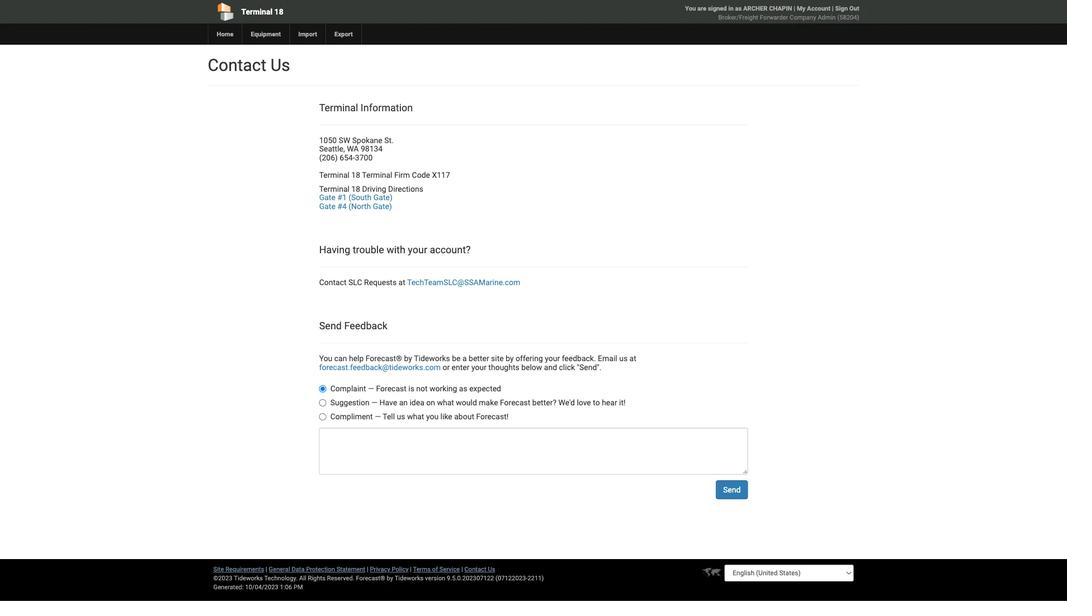 Task type: locate. For each thing, give the bounding box(es) containing it.
1 vertical spatial 18
[[352, 170, 361, 180]]

terminal up equipment link
[[242, 7, 273, 16]]

forecast up have
[[376, 384, 407, 393]]

forecast.feedback@tideworks.com link
[[319, 363, 441, 372]]

what down idea
[[407, 412, 425, 421]]

contact
[[208, 55, 267, 75], [319, 278, 347, 287], [465, 566, 487, 573]]

terminal up #4
[[319, 185, 350, 194]]

you left are on the top
[[686, 5, 696, 12]]

forecast right make
[[500, 398, 531, 407]]

be
[[452, 354, 461, 364]]

1 horizontal spatial you
[[686, 5, 696, 12]]

complaint — forecast is not working as expected
[[331, 384, 502, 393]]

gate) down driving
[[373, 202, 392, 211]]

0 vertical spatial what
[[437, 398, 454, 407]]

(south
[[349, 193, 372, 202]]

terminal down (206)
[[319, 170, 350, 180]]

privacy
[[370, 566, 391, 573]]

1 horizontal spatial contact
[[319, 278, 347, 287]]

— left tell
[[375, 412, 381, 421]]

you inside you can help forecast® by tideworks be a better site by offering your feedback. email us at forecast.feedback@tideworks.com or enter your thoughts below and click "send".
[[319, 354, 333, 364]]

your right 'with'
[[408, 244, 428, 256]]

you inside you are signed in as archer chapin | my account | sign out broker/freight forwarder company admin (58204)
[[686, 5, 696, 12]]

firm
[[395, 170, 410, 180]]

0 horizontal spatial you
[[319, 354, 333, 364]]

forecast® down 'privacy' on the bottom left of the page
[[356, 575, 386, 582]]

|
[[794, 5, 796, 12], [833, 5, 834, 12], [266, 566, 267, 573], [367, 566, 369, 573], [410, 566, 412, 573], [462, 566, 463, 573]]

2211)
[[528, 575, 544, 582]]

like
[[441, 412, 453, 421]]

as inside you are signed in as archer chapin | my account | sign out broker/freight forwarder company admin (58204)
[[736, 5, 742, 12]]

on
[[427, 398, 435, 407]]

suggestion
[[331, 398, 370, 407]]

0 vertical spatial send
[[319, 320, 342, 332]]

forecast® right help
[[366, 354, 402, 364]]

as
[[736, 5, 742, 12], [459, 384, 468, 393]]

1 horizontal spatial at
[[630, 354, 637, 364]]

0 vertical spatial as
[[736, 5, 742, 12]]

2 vertical spatial contact
[[465, 566, 487, 573]]

love
[[577, 398, 591, 407]]

forwarder
[[760, 14, 789, 21]]

1 vertical spatial us
[[397, 412, 406, 421]]

3700
[[355, 153, 373, 162]]

0 horizontal spatial as
[[459, 384, 468, 393]]

0 horizontal spatial contact
[[208, 55, 267, 75]]

gate left #1 at the top of page
[[319, 193, 336, 202]]

terminal for terminal information
[[319, 102, 358, 114]]

— for forecast
[[368, 384, 374, 393]]

site
[[214, 566, 224, 573]]

help
[[349, 354, 364, 364]]

terminal up sw
[[319, 102, 358, 114]]

0 vertical spatial tideworks
[[414, 354, 450, 364]]

export
[[335, 31, 353, 38]]

1 vertical spatial —
[[372, 398, 378, 407]]

my
[[798, 5, 806, 12]]

tideworks
[[414, 354, 450, 364], [395, 575, 424, 582]]

techteamslc@ssamarine.com link
[[407, 278, 521, 287]]

compliment — tell us what you like about forecast!
[[331, 412, 509, 421]]

below
[[522, 363, 543, 372]]

terminal inside terminal 18 driving directions gate #1 (south gate) gate #4 (north gate)
[[319, 185, 350, 194]]

you left can
[[319, 354, 333, 364]]

0 vertical spatial —
[[368, 384, 374, 393]]

at right requests
[[399, 278, 406, 287]]

0 vertical spatial contact
[[208, 55, 267, 75]]

contact inside the site requirements | general data protection statement | privacy policy | terms of service | contact us ©2023 tideworks technology. all rights reserved. forecast® by tideworks version 9.5.0.202307122 (07122023-2211) generated: 10/04/2023 1:06 pm
[[465, 566, 487, 573]]

protection
[[306, 566, 335, 573]]

tell
[[383, 412, 395, 421]]

1 vertical spatial send
[[724, 485, 741, 495]]

contact slc requests at techteamslc@ssamarine.com
[[319, 278, 521, 287]]

as up would
[[459, 384, 468, 393]]

forecast® inside you can help forecast® by tideworks be a better site by offering your feedback. email us at forecast.feedback@tideworks.com or enter your thoughts below and click "send".
[[366, 354, 402, 364]]

| right policy
[[410, 566, 412, 573]]

18 up equipment
[[275, 7, 284, 16]]

by down privacy policy link
[[387, 575, 394, 582]]

None radio
[[319, 386, 327, 393], [319, 413, 327, 421], [319, 386, 327, 393], [319, 413, 327, 421]]

terminal for terminal 18
[[242, 7, 273, 16]]

| up 9.5.0.202307122 in the left bottom of the page
[[462, 566, 463, 573]]

tideworks left be
[[414, 354, 450, 364]]

home link
[[208, 24, 242, 45]]

tideworks inside you can help forecast® by tideworks be a better site by offering your feedback. email us at forecast.feedback@tideworks.com or enter your thoughts below and click "send".
[[414, 354, 450, 364]]

by inside the site requirements | general data protection statement | privacy policy | terms of service | contact us ©2023 tideworks technology. all rights reserved. forecast® by tideworks version 9.5.0.202307122 (07122023-2211) generated: 10/04/2023 1:06 pm
[[387, 575, 394, 582]]

2 horizontal spatial contact
[[465, 566, 487, 573]]

| left 'privacy' on the bottom left of the page
[[367, 566, 369, 573]]

all
[[299, 575, 307, 582]]

import link
[[290, 24, 326, 45]]

"send".
[[577, 363, 602, 372]]

2 gate from the top
[[319, 202, 336, 211]]

expected
[[470, 384, 502, 393]]

0 vertical spatial us
[[620, 354, 628, 364]]

1 horizontal spatial us
[[620, 354, 628, 364]]

better
[[469, 354, 490, 364]]

gate left #4
[[319, 202, 336, 211]]

None radio
[[319, 400, 327, 407]]

at right email
[[630, 354, 637, 364]]

18 right #1 at the top of page
[[352, 185, 361, 194]]

#1
[[338, 193, 347, 202]]

your right a
[[472, 363, 487, 372]]

make
[[479, 398, 498, 407]]

what up 'like'
[[437, 398, 454, 407]]

compliment
[[331, 412, 373, 421]]

send feedback
[[319, 320, 388, 332]]

None text field
[[319, 428, 749, 475]]

forecast® inside the site requirements | general data protection statement | privacy policy | terms of service | contact us ©2023 tideworks technology. all rights reserved. forecast® by tideworks version 9.5.0.202307122 (07122023-2211) generated: 10/04/2023 1:06 pm
[[356, 575, 386, 582]]

— right complaint
[[368, 384, 374, 393]]

contact down home
[[208, 55, 267, 75]]

1050 sw spokane st. seattle, wa 98134 (206) 654-3700
[[319, 136, 394, 162]]

0 vertical spatial 18
[[275, 7, 284, 16]]

you
[[426, 412, 439, 421]]

0 horizontal spatial send
[[319, 320, 342, 332]]

at
[[399, 278, 406, 287], [630, 354, 637, 364]]

1 horizontal spatial us
[[488, 566, 496, 573]]

1 vertical spatial as
[[459, 384, 468, 393]]

equipment link
[[242, 24, 290, 45]]

18 for terminal 18 terminal firm code x117
[[352, 170, 361, 180]]

0 horizontal spatial by
[[387, 575, 394, 582]]

1 vertical spatial you
[[319, 354, 333, 364]]

your right below
[[545, 354, 560, 364]]

us
[[271, 55, 290, 75], [488, 566, 496, 573]]

you for you can help forecast® by tideworks be a better site by offering your feedback. email us at forecast.feedback@tideworks.com or enter your thoughts below and click "send".
[[319, 354, 333, 364]]

2 horizontal spatial your
[[545, 354, 560, 364]]

2 vertical spatial —
[[375, 412, 381, 421]]

0 horizontal spatial us
[[397, 412, 406, 421]]

gate #4 (north gate) link
[[319, 202, 392, 211]]

0 vertical spatial us
[[271, 55, 290, 75]]

1 vertical spatial us
[[488, 566, 496, 573]]

trouble
[[353, 244, 384, 256]]

as right in
[[736, 5, 742, 12]]

you for you are signed in as archer chapin | my account | sign out broker/freight forwarder company admin (58204)
[[686, 5, 696, 12]]

data
[[292, 566, 305, 573]]

us right email
[[620, 354, 628, 364]]

are
[[698, 5, 707, 12]]

1 vertical spatial what
[[407, 412, 425, 421]]

1 vertical spatial forecast®
[[356, 575, 386, 582]]

terminal 18
[[242, 7, 284, 16]]

terminal up driving
[[362, 170, 393, 180]]

service
[[440, 566, 460, 573]]

terminal for terminal 18 terminal firm code x117
[[319, 170, 350, 180]]

0 vertical spatial you
[[686, 5, 696, 12]]

2 vertical spatial 18
[[352, 185, 361, 194]]

1 gate from the top
[[319, 193, 336, 202]]

sign out link
[[836, 5, 860, 12]]

us down equipment
[[271, 55, 290, 75]]

slc
[[349, 278, 362, 287]]

send inside button
[[724, 485, 741, 495]]

us up 9.5.0.202307122 in the left bottom of the page
[[488, 566, 496, 573]]

with
[[387, 244, 406, 256]]

us inside the site requirements | general data protection statement | privacy policy | terms of service | contact us ©2023 tideworks technology. all rights reserved. forecast® by tideworks version 9.5.0.202307122 (07122023-2211) generated: 10/04/2023 1:06 pm
[[488, 566, 496, 573]]

0 vertical spatial at
[[399, 278, 406, 287]]

send for send
[[724, 485, 741, 495]]

0 horizontal spatial forecast
[[376, 384, 407, 393]]

tideworks down policy
[[395, 575, 424, 582]]

1 horizontal spatial as
[[736, 5, 742, 12]]

us right tell
[[397, 412, 406, 421]]

st.
[[385, 136, 394, 145]]

having
[[319, 244, 351, 256]]

1 horizontal spatial send
[[724, 485, 741, 495]]

©2023 tideworks
[[214, 575, 263, 582]]

18 inside terminal 18 driving directions gate #1 (south gate) gate #4 (north gate)
[[352, 185, 361, 194]]

by up "is"
[[404, 354, 412, 364]]

it!
[[620, 398, 626, 407]]

— for tell
[[375, 412, 381, 421]]

by right site
[[506, 354, 514, 364]]

0 vertical spatial forecast®
[[366, 354, 402, 364]]

gate
[[319, 193, 336, 202], [319, 202, 336, 211]]

send button
[[716, 481, 749, 500]]

equipment
[[251, 31, 281, 38]]

terminal 18 terminal firm code x117
[[319, 170, 450, 180]]

1 vertical spatial at
[[630, 354, 637, 364]]

— left have
[[372, 398, 378, 407]]

code
[[412, 170, 430, 180]]

18 down 3700
[[352, 170, 361, 180]]

out
[[850, 5, 860, 12]]

is
[[409, 384, 415, 393]]

contact left slc
[[319, 278, 347, 287]]

—
[[368, 384, 374, 393], [372, 398, 378, 407], [375, 412, 381, 421]]

1 horizontal spatial your
[[472, 363, 487, 372]]

by
[[404, 354, 412, 364], [506, 354, 514, 364], [387, 575, 394, 582]]

1 vertical spatial tideworks
[[395, 575, 424, 582]]

to
[[593, 398, 600, 407]]

sw
[[339, 136, 351, 145]]

contact up 9.5.0.202307122 in the left bottom of the page
[[465, 566, 487, 573]]

0 horizontal spatial your
[[408, 244, 428, 256]]

1 vertical spatial contact
[[319, 278, 347, 287]]

1 horizontal spatial forecast
[[500, 398, 531, 407]]



Task type: vqa. For each thing, say whether or not it's contained in the screenshot.
the rightmost transaction
no



Task type: describe. For each thing, give the bounding box(es) containing it.
can
[[335, 354, 347, 364]]

click
[[559, 363, 575, 372]]

spokane
[[352, 136, 383, 145]]

offering
[[516, 354, 543, 364]]

policy
[[392, 566, 409, 573]]

contact us link
[[465, 566, 496, 573]]

complaint
[[331, 384, 366, 393]]

1050
[[319, 136, 337, 145]]

terms of service link
[[413, 566, 460, 573]]

terminal information
[[319, 102, 413, 114]]

#4
[[338, 202, 347, 211]]

we'd
[[559, 398, 575, 407]]

signed
[[709, 5, 727, 12]]

terminal 18 driving directions gate #1 (south gate) gate #4 (north gate)
[[319, 185, 424, 211]]

thoughts
[[489, 363, 520, 372]]

and
[[544, 363, 557, 372]]

contact us
[[208, 55, 290, 75]]

requests
[[364, 278, 397, 287]]

requirements
[[226, 566, 264, 573]]

an
[[399, 398, 408, 407]]

or
[[443, 363, 450, 372]]

generated:
[[214, 584, 244, 591]]

driving
[[362, 185, 387, 194]]

us inside you can help forecast® by tideworks be a better site by offering your feedback. email us at forecast.feedback@tideworks.com or enter your thoughts below and click "send".
[[620, 354, 628, 364]]

gate) down terminal 18 terminal firm code x117
[[374, 193, 393, 202]]

| left sign
[[833, 5, 834, 12]]

0 horizontal spatial us
[[271, 55, 290, 75]]

idea
[[410, 398, 425, 407]]

10/04/2023
[[245, 584, 279, 591]]

information
[[361, 102, 413, 114]]

tideworks inside the site requirements | general data protection statement | privacy policy | terms of service | contact us ©2023 tideworks technology. all rights reserved. forecast® by tideworks version 9.5.0.202307122 (07122023-2211) generated: 10/04/2023 1:06 pm
[[395, 575, 424, 582]]

having trouble with your account?
[[319, 244, 471, 256]]

privacy policy link
[[370, 566, 409, 573]]

sign
[[836, 5, 848, 12]]

(north
[[349, 202, 371, 211]]

seattle,
[[319, 145, 345, 154]]

you can help forecast® by tideworks be a better site by offering your feedback. email us at forecast.feedback@tideworks.com or enter your thoughts below and click "send".
[[319, 354, 637, 372]]

2 horizontal spatial by
[[506, 354, 514, 364]]

admin
[[818, 14, 837, 21]]

in
[[729, 5, 734, 12]]

better?
[[533, 398, 557, 407]]

directions
[[388, 185, 424, 194]]

(58204)
[[838, 14, 860, 21]]

you are signed in as archer chapin | my account | sign out broker/freight forwarder company admin (58204)
[[686, 5, 860, 21]]

1 horizontal spatial what
[[437, 398, 454, 407]]

0 horizontal spatial what
[[407, 412, 425, 421]]

hear
[[602, 398, 618, 407]]

broker/freight
[[719, 14, 759, 21]]

home
[[217, 31, 234, 38]]

archer
[[744, 5, 768, 12]]

contact for contact us
[[208, 55, 267, 75]]

98134
[[361, 145, 383, 154]]

terms
[[413, 566, 431, 573]]

forecast!
[[477, 412, 509, 421]]

0 horizontal spatial at
[[399, 278, 406, 287]]

1 horizontal spatial by
[[404, 354, 412, 364]]

x117
[[432, 170, 450, 180]]

account
[[808, 5, 831, 12]]

contact for contact slc requests at techteamslc@ssamarine.com
[[319, 278, 347, 287]]

reserved.
[[327, 575, 355, 582]]

general
[[269, 566, 290, 573]]

import
[[299, 31, 317, 38]]

— for have
[[372, 398, 378, 407]]

of
[[433, 566, 438, 573]]

send for send feedback
[[319, 320, 342, 332]]

company
[[790, 14, 817, 21]]

at inside you can help forecast® by tideworks be a better site by offering your feedback. email us at forecast.feedback@tideworks.com or enter your thoughts below and click "send".
[[630, 354, 637, 364]]

| left the my
[[794, 5, 796, 12]]

working
[[430, 384, 458, 393]]

9.5.0.202307122
[[447, 575, 494, 582]]

email
[[598, 354, 618, 364]]

1 vertical spatial forecast
[[500, 398, 531, 407]]

654-
[[340, 153, 355, 162]]

terminal 18 link
[[208, 0, 470, 24]]

18 for terminal 18 driving directions gate #1 (south gate) gate #4 (north gate)
[[352, 185, 361, 194]]

feedback.
[[562, 354, 596, 364]]

general data protection statement link
[[269, 566, 366, 573]]

1:06
[[280, 584, 292, 591]]

| left general
[[266, 566, 267, 573]]

site
[[491, 354, 504, 364]]

account?
[[430, 244, 471, 256]]

18 for terminal 18
[[275, 7, 284, 16]]

my account link
[[798, 5, 831, 12]]

0 vertical spatial forecast
[[376, 384, 407, 393]]

rights
[[308, 575, 326, 582]]

(206)
[[319, 153, 338, 162]]

site requirements | general data protection statement | privacy policy | terms of service | contact us ©2023 tideworks technology. all rights reserved. forecast® by tideworks version 9.5.0.202307122 (07122023-2211) generated: 10/04/2023 1:06 pm
[[214, 566, 544, 591]]

statement
[[337, 566, 366, 573]]

not
[[417, 384, 428, 393]]

have
[[380, 398, 397, 407]]

site requirements link
[[214, 566, 264, 573]]

techteamslc@ssamarine.com
[[407, 278, 521, 287]]



